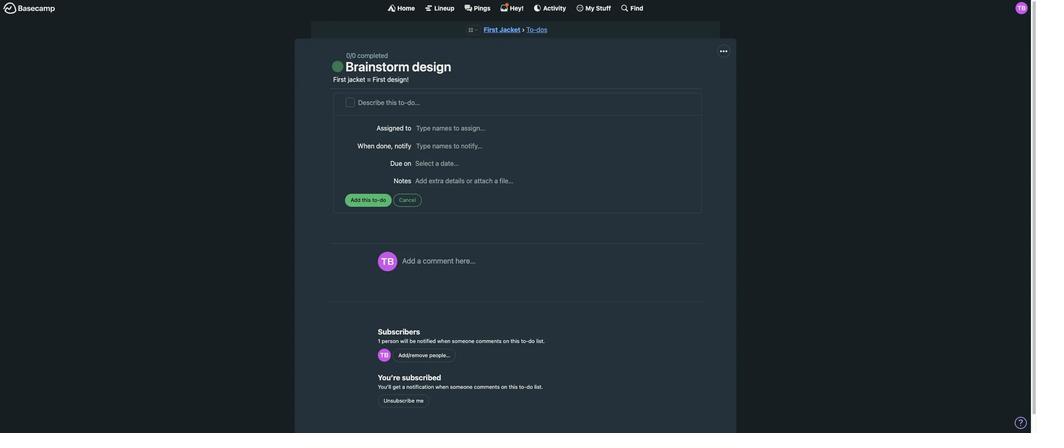 Task type: describe. For each thing, give the bounding box(es) containing it.
cancel
[[399, 197, 416, 204]]

first jacket = first design!
[[333, 76, 409, 83]]

do for you're
[[527, 384, 533, 391]]

my stuff button
[[576, 4, 611, 12]]

switch accounts image
[[3, 2, 55, 15]]

notified
[[418, 338, 436, 345]]

design
[[412, 59, 451, 74]]

me
[[416, 398, 424, 405]]

done,
[[377, 142, 393, 150]]

add
[[403, 257, 416, 266]]

Assigned to text field
[[416, 123, 691, 134]]

list. for you're
[[535, 384, 543, 391]]

someone for you're
[[450, 384, 473, 391]]

add/remove
[[399, 353, 428, 359]]

people…
[[430, 353, 451, 359]]

to- for you're
[[520, 384, 527, 391]]

brainstorm design
[[346, 59, 451, 74]]

tyler black image
[[1016, 2, 1028, 14]]

brainstorm
[[346, 59, 410, 74]]

1
[[378, 338, 381, 345]]

add/remove people…
[[399, 353, 451, 359]]

due on
[[391, 160, 412, 167]]

0/0 completed link
[[346, 52, 388, 59]]

pings button
[[465, 4, 491, 12]]

lineup link
[[425, 4, 455, 12]]

jacket
[[500, 26, 521, 33]]

on for 1
[[503, 338, 510, 345]]

my
[[586, 4, 595, 12]]

my stuff
[[586, 4, 611, 12]]

home
[[398, 4, 415, 12]]

completed
[[358, 52, 388, 59]]

to-dos link
[[527, 26, 548, 33]]

subscribers
[[378, 328, 420, 337]]

find
[[631, 4, 644, 12]]

this for you're
[[509, 384, 518, 391]]

home link
[[388, 4, 415, 12]]

comment
[[423, 257, 454, 266]]

0/0 completed
[[346, 52, 388, 59]]

assigned
[[377, 125, 404, 132]]

get
[[393, 384, 401, 391]]

activity link
[[534, 4, 566, 12]]

notes
[[394, 177, 412, 185]]

due
[[391, 160, 402, 167]]

unsubscribe me button
[[378, 395, 430, 408]]

stuff
[[596, 4, 611, 12]]

will
[[400, 338, 408, 345]]

you'll
[[378, 384, 391, 391]]

jacket
[[348, 76, 366, 83]]

first for first jacket
[[484, 26, 498, 33]]

assigned to
[[377, 125, 412, 132]]



Task type: locate. For each thing, give the bounding box(es) containing it.
this inside "you're subscribed you'll get a notification when someone comments on this to-do list."
[[509, 384, 518, 391]]

tyler black image
[[378, 252, 398, 272], [378, 349, 391, 362]]

to- for subscribers
[[521, 338, 529, 345]]

1 vertical spatial this
[[509, 384, 518, 391]]

cancel button
[[394, 194, 422, 207]]

first left jacket
[[333, 76, 346, 83]]

activity
[[544, 4, 566, 12]]

tyler black image left "add"
[[378, 252, 398, 272]]

1 vertical spatial to-
[[520, 384, 527, 391]]

comments inside the subscribers 1 person will be notified when someone comments on this to-do list.
[[476, 338, 502, 345]]

this
[[511, 338, 520, 345], [509, 384, 518, 391]]

comments
[[476, 338, 502, 345], [474, 384, 500, 391]]

› to-dos
[[522, 26, 548, 33]]

1 vertical spatial when
[[436, 384, 449, 391]]

hey! button
[[501, 3, 524, 12]]

1 vertical spatial a
[[402, 384, 405, 391]]

Notes text field
[[416, 176, 691, 186]]

be
[[410, 338, 416, 345]]

you're subscribed you'll get a notification when someone comments on this to-do list.
[[378, 374, 543, 391]]

When done, notify text field
[[416, 141, 691, 151]]

hey!
[[510, 4, 524, 12]]

when
[[438, 338, 451, 345], [436, 384, 449, 391]]

unsubscribe me
[[384, 398, 424, 405]]

lineup
[[435, 4, 455, 12]]

Due on text field
[[416, 159, 691, 168]]

when up people…
[[438, 338, 451, 345]]

design!
[[387, 76, 409, 83]]

dos
[[537, 26, 548, 33]]

when right notification
[[436, 384, 449, 391]]

1 vertical spatial list.
[[535, 384, 543, 391]]

when inside the subscribers 1 person will be notified when someone comments on this to-do list.
[[438, 338, 451, 345]]

=
[[367, 76, 371, 83]]

someone inside "you're subscribed you'll get a notification when someone comments on this to-do list."
[[450, 384, 473, 391]]

first jacket
[[484, 26, 521, 33]]

0 vertical spatial do
[[529, 338, 535, 345]]

0 vertical spatial a
[[417, 257, 421, 266]]

None submit
[[345, 194, 392, 207]]

this for subscribers
[[511, 338, 520, 345]]

list. inside the subscribers 1 person will be notified when someone comments on this to-do list.
[[537, 338, 545, 345]]

to-
[[521, 338, 529, 345], [520, 384, 527, 391]]

on
[[404, 160, 412, 167], [503, 338, 510, 345], [502, 384, 508, 391]]

0 vertical spatial someone
[[452, 338, 475, 345]]

on inside the subscribers 1 person will be notified when someone comments on this to-do list.
[[503, 338, 510, 345]]

this inside the subscribers 1 person will be notified when someone comments on this to-do list.
[[511, 338, 520, 345]]

0 horizontal spatial first
[[333, 76, 346, 83]]

someone for subscribers
[[452, 338, 475, 345]]

0/0
[[346, 52, 356, 59]]

1 vertical spatial on
[[503, 338, 510, 345]]

subscribed
[[402, 374, 441, 383]]

do for subscribers
[[529, 338, 535, 345]]

person
[[382, 338, 399, 345]]

when done, notify
[[358, 142, 412, 150]]

0 vertical spatial comments
[[476, 338, 502, 345]]

1 horizontal spatial first
[[373, 76, 386, 83]]

add a comment here…
[[403, 257, 476, 266]]

0 vertical spatial this
[[511, 338, 520, 345]]

1 vertical spatial someone
[[450, 384, 473, 391]]

a right get
[[402, 384, 405, 391]]

comments for you're
[[474, 384, 500, 391]]

2 tyler black image from the top
[[378, 349, 391, 362]]

on for subscribed
[[502, 384, 508, 391]]

1 horizontal spatial a
[[417, 257, 421, 266]]

main element
[[0, 0, 1032, 16]]

subscribers 1 person will be notified when someone comments on this to-do list.
[[378, 328, 545, 345]]

to- inside "you're subscribed you'll get a notification when someone comments on this to-do list."
[[520, 384, 527, 391]]

1 vertical spatial do
[[527, 384, 533, 391]]

first right =
[[373, 76, 386, 83]]

0 vertical spatial to-
[[521, 338, 529, 345]]

someone inside the subscribers 1 person will be notified when someone comments on this to-do list.
[[452, 338, 475, 345]]

a inside button
[[417, 257, 421, 266]]

unsubscribe
[[384, 398, 415, 405]]

pings
[[474, 4, 491, 12]]

find button
[[621, 4, 644, 12]]

list. inside "you're subscribed you'll get a notification when someone comments on this to-do list."
[[535, 384, 543, 391]]

add a comment here… button
[[403, 252, 694, 289]]

0 vertical spatial list.
[[537, 338, 545, 345]]

to- inside the subscribers 1 person will be notified when someone comments on this to-do list.
[[521, 338, 529, 345]]

0 horizontal spatial a
[[402, 384, 405, 391]]

list. for subscribers
[[537, 338, 545, 345]]

1 tyler black image from the top
[[378, 252, 398, 272]]

0 vertical spatial tyler black image
[[378, 252, 398, 272]]

comments inside "you're subscribed you'll get a notification when someone comments on this to-do list."
[[474, 384, 500, 391]]

when for you're
[[436, 384, 449, 391]]

when for subscribers
[[438, 338, 451, 345]]

comments for subscribers
[[476, 338, 502, 345]]

to
[[406, 125, 412, 132]]

notify
[[395, 142, 412, 150]]

0 vertical spatial when
[[438, 338, 451, 345]]

a
[[417, 257, 421, 266], [402, 384, 405, 391]]

a inside "you're subscribed you'll get a notification when someone comments on this to-do list."
[[402, 384, 405, 391]]

do
[[529, 338, 535, 345], [527, 384, 533, 391]]

someone down people…
[[450, 384, 473, 391]]

2 vertical spatial on
[[502, 384, 508, 391]]

first for first jacket = first design!
[[333, 76, 346, 83]]

2 horizontal spatial first
[[484, 26, 498, 33]]

do inside "you're subscribed you'll get a notification when someone comments on this to-do list."
[[527, 384, 533, 391]]

›
[[522, 26, 525, 33]]

you're
[[378, 374, 401, 383]]

someone
[[452, 338, 475, 345], [450, 384, 473, 391]]

0 vertical spatial on
[[404, 160, 412, 167]]

when inside "you're subscribed you'll get a notification when someone comments on this to-do list."
[[436, 384, 449, 391]]

first left 'jacket'
[[484, 26, 498, 33]]

do inside the subscribers 1 person will be notified when someone comments on this to-do list.
[[529, 338, 535, 345]]

1 vertical spatial comments
[[474, 384, 500, 391]]

first jacket link
[[484, 26, 521, 33]]

To-do name text field
[[358, 98, 696, 108]]

notification
[[407, 384, 434, 391]]

add/remove people… link
[[393, 349, 456, 363]]

someone right "notified"
[[452, 338, 475, 345]]

to-
[[527, 26, 537, 33]]

tyler black image down 1
[[378, 349, 391, 362]]

list.
[[537, 338, 545, 345], [535, 384, 543, 391]]

first
[[484, 26, 498, 33], [333, 76, 346, 83], [373, 76, 386, 83]]

on inside "you're subscribed you'll get a notification when someone comments on this to-do list."
[[502, 384, 508, 391]]

here…
[[456, 257, 476, 266]]

a right "add"
[[417, 257, 421, 266]]

when
[[358, 142, 375, 150]]

1 vertical spatial tyler black image
[[378, 349, 391, 362]]

brainstorm design link
[[346, 59, 451, 74]]



Task type: vqa. For each thing, say whether or not it's contained in the screenshot.
Activity
yes



